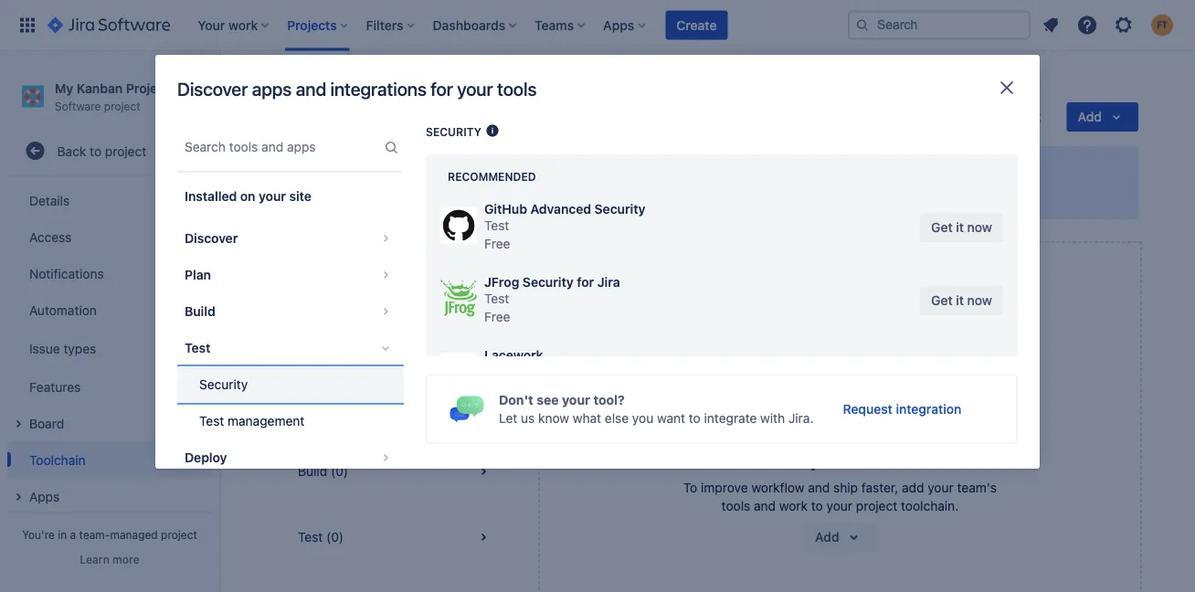 Task type: describe. For each thing, give the bounding box(es) containing it.
don't
[[499, 393, 534, 408]]

get it now for jfrog security for jira
[[932, 293, 993, 308]]

discover for discover
[[185, 231, 238, 246]]

jfrog
[[485, 275, 520, 290]]

test (0)
[[298, 530, 344, 545]]

to left project,
[[625, 188, 636, 203]]

see
[[537, 393, 559, 408]]

project settings
[[476, 76, 568, 91]]

test button
[[177, 330, 404, 367]]

tools inside dialog
[[497, 78, 537, 100]]

want
[[657, 411, 686, 426]]

(0) for build (0)
[[331, 464, 348, 479]]

group containing details
[[7, 177, 212, 520]]

jira
[[598, 275, 621, 290]]

your inside button
[[259, 189, 286, 204]]

issue types link
[[7, 328, 212, 369]]

free inside github advanced security test free
[[485, 236, 511, 251]]

for inside the welcome to your project toolchain discover integrations for your tools, connect work to your project, and manage it all right here.
[[456, 188, 472, 203]]

work inside the welcome to your project toolchain discover integrations for your tools, connect work to your project, and manage it all right here.
[[593, 188, 621, 203]]

else
[[605, 411, 629, 426]]

features
[[29, 379, 81, 394]]

build button
[[177, 293, 404, 330]]

get it now button for github advanced security
[[921, 213, 1004, 242]]

us
[[521, 411, 535, 426]]

discover button
[[177, 220, 404, 257]]

(0) for plan (0)
[[327, 398, 344, 413]]

board button
[[7, 405, 212, 442]]

jfrog security for jira logo image
[[441, 280, 477, 317]]

my kanban project link
[[343, 73, 454, 95]]

apps button
[[7, 478, 212, 515]]

access
[[29, 229, 72, 244]]

create
[[677, 17, 717, 32]]

automation
[[29, 302, 97, 318]]

test inside github advanced security test free
[[485, 218, 509, 233]]

test inside "jfrog security for jira test free"
[[485, 291, 509, 306]]

security inside github advanced security test free
[[595, 202, 646, 217]]

welcome
[[327, 161, 390, 179]]

view all tools (0)
[[298, 267, 396, 282]]

jfrog security for jira test free
[[485, 275, 621, 325]]

discover for discover apps and integrations for your tools
[[177, 78, 248, 100]]

group inside "discover apps and integrations for your tools" dialog
[[177, 215, 404, 592]]

project inside build your toolchain to improve workflow and ship faster, add your team's tools and work to your project toolchain.
[[857, 499, 898, 514]]

chevron icon pointing right image for discover
[[375, 228, 397, 250]]

tool?
[[594, 393, 625, 408]]

your left project,
[[640, 188, 666, 203]]

feedback
[[986, 109, 1042, 124]]

add
[[902, 480, 925, 496]]

project for my kanban project software project
[[126, 80, 170, 96]]

view
[[298, 267, 327, 282]]

jira.
[[789, 411, 814, 426]]

back to project
[[57, 143, 147, 158]]

my for my kanban project software project
[[55, 80, 73, 96]]

manage
[[743, 188, 791, 203]]

request
[[843, 402, 893, 417]]

free inside "jfrog security for jira test free"
[[485, 309, 511, 325]]

discover inside the welcome to your project toolchain discover integrations for your tools, connect work to your project, and manage it all right here.
[[327, 188, 379, 203]]

notifications link
[[7, 255, 212, 292]]

all inside button
[[330, 267, 343, 282]]

(0) for test (0)
[[326, 530, 344, 545]]

now for github advanced security
[[968, 220, 993, 235]]

project,
[[669, 188, 715, 203]]

my for my kanban project
[[343, 76, 361, 91]]

improve
[[701, 480, 749, 496]]

discover (0) button
[[276, 307, 516, 373]]

apps
[[252, 78, 292, 100]]

give feedback
[[956, 109, 1042, 124]]

projects
[[272, 76, 321, 91]]

recommended
[[448, 170, 536, 183]]

give
[[956, 109, 982, 124]]

access link
[[7, 219, 212, 255]]

and inside the welcome to your project toolchain discover integrations for your tools, connect work to your project, and manage it all right here.
[[718, 188, 740, 203]]

team's
[[958, 480, 998, 496]]

plan for plan (0)
[[298, 398, 323, 413]]

build (0) button
[[276, 439, 516, 505]]

request integration
[[843, 402, 962, 417]]

issue
[[29, 341, 60, 356]]

don't see your tool? let us know what else you want to integrate with jira.
[[499, 393, 814, 426]]

integrations inside dialog
[[331, 78, 427, 100]]

it for github advanced security
[[957, 220, 965, 235]]

you
[[633, 411, 654, 426]]

deploy
[[185, 450, 227, 465]]

toolchain.
[[902, 499, 959, 514]]

and left ship
[[808, 480, 830, 496]]

create banner
[[0, 0, 1196, 51]]

discover (0)
[[298, 332, 370, 347]]

know
[[539, 411, 570, 426]]

test for test management
[[199, 414, 224, 429]]

security inside "jfrog security for jira test free"
[[523, 275, 574, 290]]

primary element
[[11, 0, 848, 51]]

project inside the welcome to your project toolchain discover integrations for your tools, connect work to your project, and manage it all right here.
[[445, 161, 494, 179]]

details link
[[7, 182, 212, 219]]

apps image image
[[450, 396, 485, 423]]

workflow
[[752, 480, 805, 496]]

build for (0)
[[298, 464, 328, 479]]

my kanban project software project
[[55, 80, 170, 112]]

plan (0)
[[298, 398, 344, 413]]

project for my kanban project
[[412, 76, 454, 91]]

to inside don't see your tool? let us know what else you want to integrate with jira.
[[689, 411, 701, 426]]

your down the recommended
[[476, 188, 502, 203]]

chevron icon pointing right image for deploy
[[375, 447, 397, 469]]

what
[[573, 411, 602, 426]]

project settings link
[[476, 73, 568, 95]]

discover for discover (0)
[[298, 332, 349, 347]]

issue types
[[29, 341, 96, 356]]

0 horizontal spatial toolchain
[[29, 452, 86, 467]]

for inside "jfrog security for jira test free"
[[577, 275, 595, 290]]

in
[[58, 528, 67, 541]]

you're in a team-managed project
[[22, 528, 197, 541]]

installed on your site
[[185, 189, 312, 204]]

and down 'workflow'
[[754, 499, 776, 514]]

test management
[[199, 414, 305, 429]]

team-
[[79, 528, 110, 541]]

Search field
[[848, 11, 1031, 40]]

kanban for my kanban project software project
[[77, 80, 123, 96]]



Task type: locate. For each thing, give the bounding box(es) containing it.
installed on your site button
[[177, 178, 404, 215]]

1 vertical spatial all
[[330, 267, 343, 282]]

to down jira.
[[812, 499, 824, 514]]

automation link
[[7, 292, 212, 328]]

plan for plan
[[185, 267, 211, 282]]

toolchain down board
[[29, 452, 86, 467]]

github advanced security logo image
[[441, 207, 477, 244]]

and right the apps
[[296, 78, 326, 100]]

integrations inside the welcome to your project toolchain discover integrations for your tools, connect work to your project, and manage it all right here.
[[382, 188, 452, 203]]

test down the build (0)
[[298, 530, 323, 545]]

build your toolchain to improve workflow and ship faster, add your team's tools and work to your project toolchain.
[[684, 454, 998, 514]]

tools up identify and address security vulnerabilities icon
[[497, 78, 537, 100]]

1 horizontal spatial toolchain
[[845, 454, 908, 471]]

test
[[485, 218, 509, 233], [485, 291, 509, 306], [185, 341, 211, 356], [199, 414, 224, 429], [298, 530, 323, 545]]

chevron icon pointing right image inside the build button
[[375, 301, 397, 323]]

integration
[[896, 402, 962, 417]]

learn
[[80, 553, 110, 566]]

project right managed on the bottom left of the page
[[161, 528, 197, 541]]

chevron icon pointing right image
[[375, 228, 397, 250], [375, 264, 397, 286], [375, 301, 397, 323], [375, 447, 397, 469]]

1 vertical spatial integrations
[[382, 188, 452, 203]]

test for test (0)
[[298, 530, 323, 545]]

integrate
[[705, 411, 757, 426]]

your up what
[[562, 393, 591, 408]]

let
[[499, 411, 518, 426]]

site
[[289, 189, 312, 204]]

github advanced security test free
[[485, 202, 646, 251]]

plan up management
[[298, 398, 323, 413]]

chevron icon pointing right image up chevron icon pointing down
[[375, 301, 397, 323]]

0 horizontal spatial tools
[[347, 267, 376, 282]]

1 vertical spatial now
[[968, 293, 993, 308]]

0 vertical spatial for
[[431, 78, 453, 100]]

integrations down primary element
[[331, 78, 427, 100]]

project right software
[[104, 99, 140, 112]]

discover down 'welcome'
[[327, 188, 379, 203]]

0 horizontal spatial plan
[[185, 267, 211, 282]]

build for your
[[773, 454, 808, 471]]

2 now from the top
[[968, 293, 993, 308]]

1 vertical spatial free
[[485, 309, 511, 325]]

toolchain link
[[7, 442, 212, 478]]

1 vertical spatial work
[[780, 499, 808, 514]]

connect
[[541, 188, 589, 203]]

chevron icon pointing down image
[[375, 337, 397, 359]]

plan (0) button
[[276, 373, 516, 439]]

security left identify and address security vulnerabilities icon
[[426, 125, 482, 138]]

0 vertical spatial all
[[805, 188, 818, 203]]

lacework
[[485, 348, 544, 363]]

software
[[55, 99, 101, 112]]

details
[[29, 193, 70, 208]]

to right the want
[[689, 411, 701, 426]]

chevron icon pointing right image up view all tools (0)
[[375, 228, 397, 250]]

(0) up discover (0) 'button' in the left bottom of the page
[[379, 267, 396, 282]]

3 chevron icon pointing right image from the top
[[375, 301, 397, 323]]

1 now from the top
[[968, 220, 993, 235]]

for left jira
[[577, 275, 595, 290]]

chevron icon pointing right image up discover (0) 'button' in the left bottom of the page
[[375, 264, 397, 286]]

1 vertical spatial get
[[932, 293, 953, 308]]

here.
[[852, 188, 882, 203]]

plan
[[185, 267, 211, 282], [298, 398, 323, 413]]

2 horizontal spatial project
[[476, 76, 517, 91]]

1 vertical spatial get it now button
[[921, 286, 1004, 315]]

toolchain up tools,
[[497, 161, 560, 179]]

plan down 'installed'
[[185, 267, 211, 282]]

more
[[113, 553, 140, 566]]

0 horizontal spatial work
[[593, 188, 621, 203]]

0 horizontal spatial for
[[431, 78, 453, 100]]

tools down improve on the right of page
[[722, 499, 751, 514]]

work right connect
[[593, 188, 621, 203]]

1 get it now from the top
[[932, 220, 993, 235]]

get it now
[[932, 220, 993, 235], [932, 293, 993, 308]]

2 vertical spatial it
[[957, 293, 965, 308]]

(0) inside 'button'
[[353, 332, 370, 347]]

toolchain
[[497, 161, 560, 179], [845, 454, 908, 471]]

for down primary element
[[431, 78, 453, 100]]

jira software image
[[48, 14, 170, 36], [48, 14, 170, 36]]

2 horizontal spatial tools
[[722, 499, 751, 514]]

test for test
[[185, 341, 211, 356]]

advanced
[[531, 202, 592, 217]]

chevron icon pointing right image inside deploy 'button'
[[375, 447, 397, 469]]

chevron icon pointing right image inside 'discover' button
[[375, 228, 397, 250]]

test up test management
[[185, 341, 211, 356]]

back
[[57, 143, 86, 158]]

free down jfrog
[[485, 309, 511, 325]]

2 get it now button from the top
[[921, 286, 1004, 315]]

0 vertical spatial plan
[[185, 267, 211, 282]]

0 vertical spatial tools
[[497, 78, 537, 100]]

test up deploy
[[199, 414, 224, 429]]

1 horizontal spatial plan
[[298, 398, 323, 413]]

1 horizontal spatial work
[[780, 499, 808, 514]]

managed
[[110, 528, 158, 541]]

your up 'toolchain.'
[[928, 480, 954, 496]]

build inside build your toolchain to improve workflow and ship faster, add your team's tools and work to your project toolchain.
[[773, 454, 808, 471]]

ship
[[834, 480, 859, 496]]

kanban inside my kanban project software project
[[77, 80, 123, 96]]

get for jfrog security for jira
[[932, 293, 953, 308]]

on
[[240, 189, 256, 204]]

1 get from the top
[[932, 220, 953, 235]]

chevron icon pointing right image inside plan button
[[375, 264, 397, 286]]

to inside 'back to project' link
[[90, 143, 102, 158]]

security inside security button
[[199, 377, 248, 392]]

1 vertical spatial plan
[[298, 398, 323, 413]]

my kanban project
[[343, 76, 454, 91]]

kanban for my kanban project
[[364, 76, 408, 91]]

faster,
[[862, 480, 899, 496]]

test (0) button
[[276, 505, 516, 571]]

1 vertical spatial it
[[957, 220, 965, 235]]

0 horizontal spatial build
[[185, 304, 216, 319]]

discover left the apps
[[177, 78, 248, 100]]

kanban down primary element
[[364, 76, 408, 91]]

1 vertical spatial toolchain
[[845, 454, 908, 471]]

0 horizontal spatial my
[[55, 80, 73, 96]]

1 horizontal spatial my
[[343, 76, 361, 91]]

project
[[104, 99, 140, 112], [105, 143, 147, 158], [445, 161, 494, 179], [857, 499, 898, 514], [161, 528, 197, 541]]

discover apps and integrations for your tools dialog
[[155, 55, 1040, 592]]

view all tools (0) button
[[276, 241, 516, 307]]

0 vertical spatial integrations
[[331, 78, 427, 100]]

free down the github
[[485, 236, 511, 251]]

projects link
[[272, 73, 321, 95]]

kanban
[[364, 76, 408, 91], [77, 80, 123, 96]]

2 free from the top
[[485, 309, 511, 325]]

1 horizontal spatial tools
[[497, 78, 537, 100]]

discover inside button
[[185, 231, 238, 246]]

your up ship
[[811, 454, 842, 471]]

1 free from the top
[[485, 236, 511, 251]]

get it now for github advanced security
[[932, 220, 993, 235]]

(0) left chevron icon pointing down
[[353, 332, 370, 347]]

(0) down discover (0) on the bottom
[[327, 398, 344, 413]]

2 horizontal spatial build
[[773, 454, 808, 471]]

your inside don't see your tool? let us know what else you want to integrate with jira.
[[562, 393, 591, 408]]

to right 'welcome'
[[394, 161, 408, 179]]

discover inside 'button'
[[298, 332, 349, 347]]

test down the github
[[485, 218, 509, 233]]

0 horizontal spatial kanban
[[77, 80, 123, 96]]

it inside the welcome to your project toolchain discover integrations for your tools, connect work to your project, and manage it all right here.
[[794, 188, 802, 203]]

toolchain inside build your toolchain to improve workflow and ship faster, add your team's tools and work to your project toolchain.
[[845, 454, 908, 471]]

tools
[[497, 78, 537, 100], [347, 267, 376, 282], [722, 499, 751, 514]]

0 vertical spatial toolchain
[[276, 104, 367, 130]]

build inside button
[[185, 304, 216, 319]]

project down primary element
[[412, 76, 454, 91]]

settings
[[521, 76, 568, 91]]

0 horizontal spatial project
[[126, 80, 170, 96]]

for up github advanced security logo
[[456, 188, 472, 203]]

security right connect
[[595, 202, 646, 217]]

kanban up software
[[77, 80, 123, 96]]

discover down the build button
[[298, 332, 349, 347]]

search image
[[856, 18, 870, 32]]

tools inside button
[[347, 267, 376, 282]]

welcome to your project toolchain discover integrations for your tools, connect work to your project, and manage it all right here.
[[327, 161, 882, 203]]

all right view
[[330, 267, 343, 282]]

my right 'projects'
[[343, 76, 361, 91]]

your up identify and address security vulnerabilities icon
[[457, 78, 493, 100]]

0 vertical spatial get
[[932, 220, 953, 235]]

4 chevron icon pointing right image from the top
[[375, 447, 397, 469]]

1 vertical spatial toolchain
[[29, 452, 86, 467]]

your up github advanced security logo
[[411, 161, 442, 179]]

2 chevron icon pointing right image from the top
[[375, 264, 397, 286]]

2 get it now from the top
[[932, 293, 993, 308]]

integrations
[[331, 78, 427, 100], [382, 188, 452, 203]]

request integration button
[[832, 395, 973, 424]]

identify and address security vulnerabilities image
[[485, 123, 500, 138]]

learn more button
[[80, 552, 140, 567]]

and inside dialog
[[296, 78, 326, 100]]

work down 'workflow'
[[780, 499, 808, 514]]

group
[[7, 177, 212, 520], [177, 215, 404, 592]]

0 vertical spatial now
[[968, 220, 993, 235]]

project inside my kanban project software project
[[104, 99, 140, 112]]

back to project link
[[7, 133, 212, 169]]

all inside the welcome to your project toolchain discover integrations for your tools, connect work to your project, and manage it all right here.
[[805, 188, 818, 203]]

(0) down plan (0)
[[331, 464, 348, 479]]

test down jfrog
[[485, 291, 509, 306]]

2 horizontal spatial for
[[577, 275, 595, 290]]

Search tools and apps field
[[179, 131, 380, 164]]

project up 'back to project' link
[[126, 80, 170, 96]]

tools right view
[[347, 267, 376, 282]]

test inside button
[[298, 530, 323, 545]]

security right jfrog
[[523, 275, 574, 290]]

toolchain up faster,
[[845, 454, 908, 471]]

chevron icon pointing right image down plan (0) button
[[375, 447, 397, 469]]

(0) for discover (0)
[[353, 332, 370, 347]]

project down faster,
[[857, 499, 898, 514]]

right
[[822, 188, 849, 203]]

types
[[64, 341, 96, 356]]

plan button
[[177, 257, 404, 293]]

0 vertical spatial toolchain
[[497, 161, 560, 179]]

work inside build your toolchain to improve workflow and ship faster, add your team's tools and work to your project toolchain.
[[780, 499, 808, 514]]

project
[[412, 76, 454, 91], [476, 76, 517, 91], [126, 80, 170, 96]]

your right the 'on'
[[259, 189, 286, 204]]

test management button
[[177, 403, 404, 440]]

0 vertical spatial get it now button
[[921, 213, 1004, 242]]

all left right
[[805, 188, 818, 203]]

security up test management
[[199, 377, 248, 392]]

0 vertical spatial work
[[593, 188, 621, 203]]

board
[[29, 416, 64, 431]]

now for jfrog security for jira
[[968, 293, 993, 308]]

1 vertical spatial for
[[456, 188, 472, 203]]

learn more
[[80, 553, 140, 566]]

and
[[296, 78, 326, 100], [718, 188, 740, 203], [808, 480, 830, 496], [754, 499, 776, 514]]

lacework logo image
[[441, 353, 477, 390]]

management
[[228, 414, 305, 429]]

group containing discover
[[177, 215, 404, 592]]

1 vertical spatial get it now
[[932, 293, 993, 308]]

0 vertical spatial get it now
[[932, 220, 993, 235]]

it
[[794, 188, 802, 203], [957, 220, 965, 235], [957, 293, 965, 308]]

to
[[684, 480, 698, 496]]

0 horizontal spatial toolchain
[[497, 161, 560, 179]]

test inside button
[[199, 414, 224, 429]]

toolchain
[[276, 104, 367, 130], [29, 452, 86, 467]]

project inside my kanban project software project
[[126, 80, 170, 96]]

project down identify and address security vulnerabilities icon
[[445, 161, 494, 179]]

discover apps and integrations for your tools
[[177, 78, 537, 100]]

0 vertical spatial it
[[794, 188, 802, 203]]

your down ship
[[827, 499, 853, 514]]

1 horizontal spatial project
[[412, 76, 454, 91]]

it for jfrog security for jira
[[957, 293, 965, 308]]

2 vertical spatial tools
[[722, 499, 751, 514]]

1 vertical spatial tools
[[347, 267, 376, 282]]

get for github advanced security
[[932, 220, 953, 235]]

project up details link
[[105, 143, 147, 158]]

integrations up github advanced security logo
[[382, 188, 452, 203]]

give feedback button
[[919, 102, 1053, 132]]

get it now button for jfrog security for jira
[[921, 286, 1004, 315]]

plan inside "discover apps and integrations for your tools" dialog
[[185, 267, 211, 282]]

2 vertical spatial for
[[577, 275, 595, 290]]

to right the back
[[90, 143, 102, 158]]

1 chevron icon pointing right image from the top
[[375, 228, 397, 250]]

github
[[485, 202, 528, 217]]

a
[[70, 528, 76, 541]]

close modal image
[[997, 77, 1019, 99]]

toolchain inside the welcome to your project toolchain discover integrations for your tools, connect work to your project, and manage it all right here.
[[497, 161, 560, 179]]

1 horizontal spatial toolchain
[[276, 104, 367, 130]]

0 horizontal spatial all
[[330, 267, 343, 282]]

create button
[[666, 11, 728, 40]]

build (0)
[[298, 464, 348, 479]]

1 get it now button from the top
[[921, 213, 1004, 242]]

notifications
[[29, 266, 104, 281]]

project up identify and address security vulnerabilities icon
[[476, 76, 517, 91]]

installed
[[185, 189, 237, 204]]

build inside button
[[298, 464, 328, 479]]

apps
[[29, 489, 60, 504]]

(0) down the build (0)
[[326, 530, 344, 545]]

test inside button
[[185, 341, 211, 356]]

my up software
[[55, 80, 73, 96]]

to
[[90, 143, 102, 158], [394, 161, 408, 179], [625, 188, 636, 203], [689, 411, 701, 426], [812, 499, 824, 514]]

chevron icon pointing right image for plan
[[375, 264, 397, 286]]

discover down 'installed'
[[185, 231, 238, 246]]

my inside my kanban project software project
[[55, 80, 73, 96]]

2 get from the top
[[932, 293, 953, 308]]

1 horizontal spatial for
[[456, 188, 472, 203]]

chevron icon pointing right image for build
[[375, 301, 397, 323]]

security button
[[177, 367, 404, 403]]

to inside build your toolchain to improve workflow and ship faster, add your team's tools and work to your project toolchain.
[[812, 499, 824, 514]]

tools inside build your toolchain to improve workflow and ship faster, add your team's tools and work to your project toolchain.
[[722, 499, 751, 514]]

deploy button
[[177, 440, 404, 476]]

1 horizontal spatial kanban
[[364, 76, 408, 91]]

0 vertical spatial free
[[485, 236, 511, 251]]

and right project,
[[718, 188, 740, 203]]

1 horizontal spatial all
[[805, 188, 818, 203]]

toolchain down "projects" link
[[276, 104, 367, 130]]

get
[[932, 220, 953, 235], [932, 293, 953, 308]]

1 horizontal spatial build
[[298, 464, 328, 479]]



Task type: vqa. For each thing, say whether or not it's contained in the screenshot.
team's
yes



